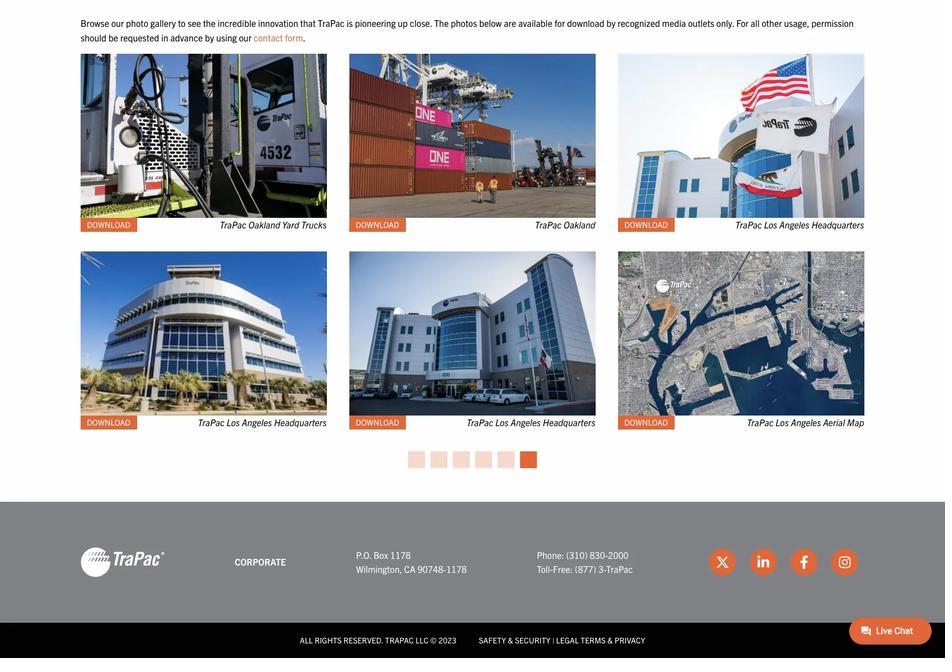 Task type: locate. For each thing, give the bounding box(es) containing it.
1 vertical spatial our
[[239, 32, 252, 43]]

trapac
[[385, 635, 414, 645]]

reserved.
[[344, 635, 384, 645]]

2023
[[439, 635, 457, 645]]

1 vertical spatial 1178
[[446, 564, 467, 575]]

are
[[504, 17, 517, 29]]

los for trapac los angeles headquarters image to the middle
[[496, 417, 509, 428]]

trapac inside phone: (310) 830-2000 toll-free: (877) 3-trapac
[[606, 564, 633, 575]]

angeles
[[780, 219, 810, 231], [242, 417, 272, 428], [511, 417, 541, 428], [792, 417, 822, 428]]

map
[[848, 417, 865, 428]]

tab list
[[69, 449, 876, 468]]

& right terms
[[608, 635, 613, 645]]

1 horizontal spatial headquarters
[[543, 417, 596, 428]]

oakland for trapac oakland yard trucks
[[249, 219, 281, 231]]

headquarters
[[812, 219, 865, 231], [275, 417, 327, 428], [543, 417, 596, 428]]

all
[[300, 635, 313, 645]]

footer
[[0, 502, 946, 658]]

footer containing p.o. box 1178
[[0, 502, 946, 658]]

below
[[479, 17, 502, 29]]

is
[[347, 17, 353, 29]]

headquarters for leftmost trapac los angeles headquarters image
[[275, 417, 327, 428]]

our down the incredible
[[239, 32, 252, 43]]

tab list inside main content
[[69, 449, 876, 468]]

innovation
[[258, 17, 298, 29]]

0 horizontal spatial our
[[111, 17, 124, 29]]

0 vertical spatial our
[[111, 17, 124, 29]]

all rights reserved. trapac llc © 2023
[[300, 635, 457, 645]]

& right safety
[[508, 635, 513, 645]]

.
[[303, 32, 306, 43]]

by right "download"
[[607, 17, 616, 29]]

0 horizontal spatial trapac los angeles headquarters
[[198, 417, 327, 428]]

0 horizontal spatial trapac los angeles headquarters image
[[81, 252, 327, 416]]

in
[[161, 32, 168, 43]]

using
[[216, 32, 237, 43]]

angeles for the right trapac los angeles headquarters image
[[780, 219, 810, 231]]

oakland
[[249, 219, 281, 231], [564, 219, 596, 231]]

tab panel
[[69, 54, 876, 449]]

that
[[300, 17, 316, 29]]

our
[[111, 17, 124, 29], [239, 32, 252, 43]]

download link for the right trapac los angeles headquarters image
[[618, 218, 675, 232]]

incredible
[[218, 17, 256, 29]]

1178
[[390, 549, 411, 561], [446, 564, 467, 575]]

1 vertical spatial by
[[205, 32, 214, 43]]

contact form .
[[254, 32, 306, 43]]

1 horizontal spatial 1178
[[446, 564, 467, 575]]

requested
[[120, 32, 159, 43]]

trapac los angeles headquarters image
[[618, 54, 865, 218], [81, 252, 327, 416], [350, 252, 596, 416]]

yard
[[283, 219, 300, 231]]

advance
[[170, 32, 203, 43]]

0 horizontal spatial 1178
[[390, 549, 411, 561]]

90748-
[[418, 564, 446, 575]]

corporate image
[[81, 547, 165, 578]]

free:
[[553, 564, 573, 575]]

outlets
[[688, 17, 715, 29]]

0 vertical spatial by
[[607, 17, 616, 29]]

0 horizontal spatial headquarters
[[275, 417, 327, 428]]

browse our photo gallery to see the incredible innovation that trapac is pioneering up close. the photos below are available for download by recognized media outlets only. for all other usage, permission should be requested in advance by using our
[[81, 17, 854, 43]]

our up be
[[111, 17, 124, 29]]

oakland for trapac oakland
[[564, 219, 596, 231]]

available
[[519, 17, 553, 29]]

1 horizontal spatial oakland
[[564, 219, 596, 231]]

download
[[87, 220, 131, 230], [356, 220, 400, 230], [625, 220, 669, 230], [87, 418, 131, 428], [356, 418, 400, 428], [625, 418, 669, 428]]

1178 right ca
[[446, 564, 467, 575]]

the
[[434, 17, 449, 29]]

legal
[[556, 635, 579, 645]]

0 horizontal spatial oakland
[[249, 219, 281, 231]]

&
[[508, 635, 513, 645], [608, 635, 613, 645]]

trapac los angeles aerial map
[[748, 417, 865, 428]]

main content
[[0, 16, 876, 478]]

contact form link
[[254, 32, 303, 43]]

p.o. box 1178 wilmington, ca 90748-1178
[[356, 549, 467, 575]]

phone: (310) 830-2000 toll-free: (877) 3-trapac
[[537, 549, 633, 575]]

1 horizontal spatial by
[[607, 17, 616, 29]]

contact
[[254, 32, 283, 43]]

safety & security | legal terms & privacy
[[479, 635, 646, 645]]

other
[[762, 17, 782, 29]]

pioneering
[[355, 17, 396, 29]]

security
[[515, 635, 551, 645]]

headquarters for trapac los angeles headquarters image to the middle
[[543, 417, 596, 428]]

download link
[[81, 218, 137, 232], [350, 218, 406, 232], [618, 218, 675, 232], [81, 416, 137, 430], [350, 416, 406, 430], [618, 416, 675, 430]]

1 horizontal spatial trapac los angeles headquarters
[[467, 417, 596, 428]]

2 horizontal spatial headquarters
[[812, 219, 865, 231]]

safety
[[479, 635, 506, 645]]

permission
[[812, 17, 854, 29]]

tab panel containing trapac oakland yard trucks
[[69, 54, 876, 449]]

see
[[188, 17, 201, 29]]

2 & from the left
[[608, 635, 613, 645]]

(310)
[[567, 549, 588, 561]]

los
[[765, 219, 778, 231], [227, 417, 240, 428], [496, 417, 509, 428], [776, 417, 790, 428]]

download link for trapac oakland yard trucks image
[[81, 218, 137, 232]]

aerial
[[824, 417, 846, 428]]

by
[[607, 17, 616, 29], [205, 32, 214, 43]]

|
[[553, 635, 555, 645]]

terms
[[581, 635, 606, 645]]

trapac oakland yard trucks
[[220, 219, 327, 231]]

2 oakland from the left
[[564, 219, 596, 231]]

trapac los angeles headquarters
[[736, 219, 865, 231], [198, 417, 327, 428], [467, 417, 596, 428]]

tab panel inside main content
[[69, 54, 876, 449]]

(877)
[[575, 564, 597, 575]]

1 horizontal spatial &
[[608, 635, 613, 645]]

by down the
[[205, 32, 214, 43]]

phone:
[[537, 549, 564, 561]]

0 vertical spatial 1178
[[390, 549, 411, 561]]

browse
[[81, 17, 109, 29]]

los for the right trapac los angeles headquarters image
[[765, 219, 778, 231]]

1 & from the left
[[508, 635, 513, 645]]

llc
[[416, 635, 429, 645]]

trapac
[[318, 17, 345, 29], [220, 219, 247, 231], [536, 219, 562, 231], [736, 219, 763, 231], [198, 417, 225, 428], [467, 417, 494, 428], [748, 417, 774, 428], [606, 564, 633, 575]]

0 horizontal spatial by
[[205, 32, 214, 43]]

1178 up ca
[[390, 549, 411, 561]]

0 horizontal spatial &
[[508, 635, 513, 645]]

1 oakland from the left
[[249, 219, 281, 231]]

2 horizontal spatial trapac los angeles headquarters
[[736, 219, 865, 231]]



Task type: vqa. For each thing, say whether or not it's contained in the screenshot.
Headquarters
yes



Task type: describe. For each thing, give the bounding box(es) containing it.
form
[[285, 32, 303, 43]]

3-
[[599, 564, 606, 575]]

the
[[203, 17, 216, 29]]

los for leftmost trapac los angeles headquarters image
[[227, 417, 240, 428]]

all
[[751, 17, 760, 29]]

trapac oakland
[[536, 219, 596, 231]]

photo
[[126, 17, 148, 29]]

download link for trapac los angeles headquarters image to the middle
[[350, 416, 406, 430]]

only.
[[717, 17, 735, 29]]

to
[[178, 17, 186, 29]]

wilmington,
[[356, 564, 402, 575]]

photos
[[451, 17, 477, 29]]

download link for trapac oakland image
[[350, 218, 406, 232]]

close.
[[410, 17, 432, 29]]

angeles for trapac los angeles headquarters image to the middle
[[511, 417, 541, 428]]

safety & security link
[[479, 635, 551, 645]]

up
[[398, 17, 408, 29]]

trapac inside browse our photo gallery to see the incredible innovation that trapac is pioneering up close. the photos below are available for download by recognized media outlets only. for all other usage, permission should be requested in advance by using our
[[318, 17, 345, 29]]

2000
[[608, 549, 629, 561]]

box
[[374, 549, 388, 561]]

p.o.
[[356, 549, 372, 561]]

should
[[81, 32, 106, 43]]

2 horizontal spatial trapac los angeles headquarters image
[[618, 54, 865, 218]]

ca
[[404, 564, 416, 575]]

for
[[737, 17, 749, 29]]

©
[[431, 635, 437, 645]]

rights
[[315, 635, 342, 645]]

gallery
[[150, 17, 176, 29]]

download
[[567, 17, 605, 29]]

1 horizontal spatial trapac los angeles headquarters image
[[350, 252, 596, 416]]

recognized
[[618, 17, 660, 29]]

toll-
[[537, 564, 553, 575]]

trapac oakland yard trucks image
[[81, 54, 327, 218]]

privacy
[[615, 635, 646, 645]]

media
[[662, 17, 686, 29]]

1 horizontal spatial our
[[239, 32, 252, 43]]

angeles for leftmost trapac los angeles headquarters image
[[242, 417, 272, 428]]

trucks
[[302, 219, 327, 231]]

trapac oakland image
[[350, 54, 596, 218]]

download link for leftmost trapac los angeles headquarters image
[[81, 416, 137, 430]]

main content containing browse our photo gallery to see the incredible innovation that trapac is pioneering up close. the photos below are available for download by recognized media outlets only. for all other usage, permission should be requested in advance by using our
[[0, 16, 876, 478]]

usage,
[[785, 17, 810, 29]]

corporate
[[235, 556, 286, 568]]

830-
[[590, 549, 608, 561]]

headquarters for the right trapac los angeles headquarters image
[[812, 219, 865, 231]]

legal terms & privacy link
[[556, 635, 646, 645]]

be
[[109, 32, 118, 43]]

for
[[555, 17, 565, 29]]



